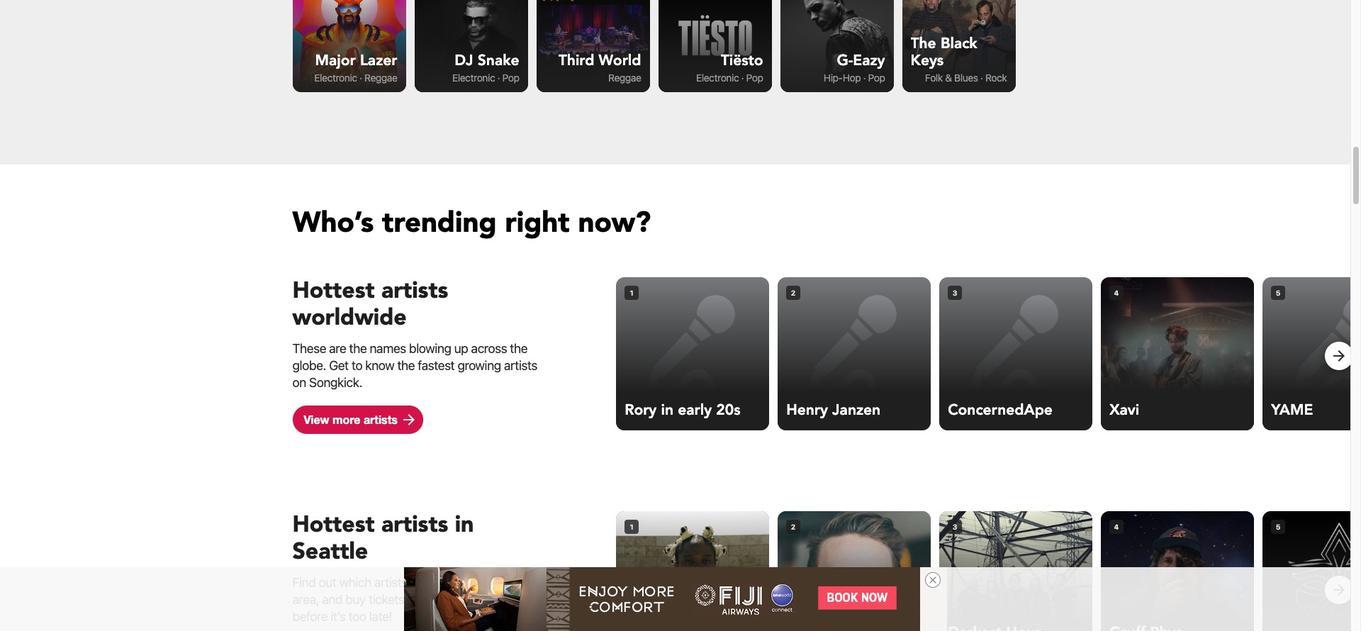 Task type: locate. For each thing, give the bounding box(es) containing it.
1 horizontal spatial in
[[479, 575, 488, 590]]

hottest inside hottest artists worldwide
[[292, 275, 375, 307]]

are inside find out which artists are trending in your area, and buy tickets to their upcoming dates before it's too late!
[[411, 575, 428, 590]]

2 pop from the left
[[746, 72, 763, 84]]

find out which artists are trending in your area, and buy tickets to their upcoming dates before it's too late!
[[292, 575, 536, 624]]

1 hottest from the top
[[292, 275, 375, 307]]

0 vertical spatial 4
[[1114, 288, 1119, 297]]

are up their
[[411, 575, 428, 590]]

5
[[1276, 288, 1281, 297], [1276, 522, 1281, 531]]

0 vertical spatial are
[[329, 341, 346, 356]]

in
[[661, 400, 674, 420], [455, 509, 474, 541], [479, 575, 488, 590]]

to right get
[[352, 358, 362, 373]]

names
[[370, 341, 406, 356]]

· down 'lazer'
[[360, 72, 362, 84]]

2 1 from the top
[[630, 522, 634, 531]]

rory
[[625, 400, 657, 420]]

1 horizontal spatial electronic
[[452, 72, 495, 84]]

who's trending right now?
[[292, 204, 651, 243]]

2 electronic from the left
[[452, 72, 495, 84]]

the up "know"
[[349, 341, 367, 356]]

0 horizontal spatial in
[[455, 509, 474, 541]]

pop down eazy
[[868, 72, 885, 84]]

electronic
[[314, 72, 357, 84], [452, 72, 495, 84], [696, 72, 739, 84]]

hottest inside hottest artists in seattle
[[292, 509, 375, 541]]

2 hottest from the top
[[292, 509, 375, 541]]

· down the snake
[[498, 72, 500, 84]]

1 vertical spatial in
[[455, 509, 474, 541]]

5 · from the left
[[981, 72, 983, 84]]

hottest for hottest artists in seattle
[[292, 509, 375, 541]]

2 horizontal spatial electronic
[[696, 72, 739, 84]]

reggae
[[365, 72, 397, 84], [608, 72, 641, 84]]

artists inside these are the names blowing up across the globe. get to know the fastest growing artists on songkick.
[[504, 358, 537, 373]]

view more artists link
[[292, 405, 423, 434]]

5 inside 5 'link'
[[1276, 522, 1281, 531]]

know
[[365, 358, 394, 373]]

1 electronic from the left
[[314, 72, 357, 84]]

janzen
[[833, 400, 881, 420]]

globe.
[[292, 358, 326, 373]]

2 horizontal spatial in
[[661, 400, 674, 420]]

reggae down world
[[608, 72, 641, 84]]

advertisement element
[[404, 567, 920, 631]]

· down tiësto
[[741, 72, 744, 84]]

0 vertical spatial 1
[[630, 288, 634, 297]]

3
[[953, 288, 958, 297], [953, 522, 958, 531]]

electronic down major
[[314, 72, 357, 84]]

now?
[[578, 204, 651, 243]]

folk
[[925, 72, 943, 84]]

to inside find out which artists are trending in your area, and buy tickets to their upcoming dates before it's too late!
[[407, 592, 418, 607]]

2 5 from the top
[[1276, 522, 1281, 531]]

buy
[[345, 592, 366, 607]]

2 link
[[778, 511, 931, 631]]

their
[[421, 592, 445, 607]]

reggae inside major lazer electronic · reggae
[[365, 72, 397, 84]]

get
[[329, 358, 349, 373]]

the down "names"
[[397, 358, 415, 373]]

electronic down 'dj'
[[452, 72, 495, 84]]

1
[[630, 288, 634, 297], [630, 522, 634, 531]]

· inside g-eazy hip-hop · pop
[[863, 72, 866, 84]]

1 vertical spatial 1
[[630, 522, 634, 531]]

before
[[292, 609, 328, 624]]

0 vertical spatial 3
[[953, 288, 958, 297]]

growing
[[458, 358, 501, 373]]

4
[[1114, 288, 1119, 297], [1114, 522, 1119, 531]]

2 4 from the top
[[1114, 522, 1119, 531]]

g-
[[837, 50, 853, 71]]

blues
[[955, 72, 978, 84]]

the black keys folk & blues · rock
[[911, 33, 1007, 84]]

blowing
[[409, 341, 451, 356]]

1 horizontal spatial to
[[407, 592, 418, 607]]

in inside find out which artists are trending in your area, and buy tickets to their upcoming dates before it's too late!
[[479, 575, 488, 590]]

are up get
[[329, 341, 346, 356]]

electronic down tiësto
[[696, 72, 739, 84]]

pop
[[502, 72, 519, 84], [746, 72, 763, 84], [868, 72, 885, 84]]

dj snake electronic · pop
[[452, 50, 519, 84]]

to left their
[[407, 592, 418, 607]]

1 reggae from the left
[[365, 72, 397, 84]]

· left 'rock'
[[981, 72, 983, 84]]

artists
[[382, 275, 448, 307], [504, 358, 537, 373], [364, 412, 398, 426], [382, 509, 448, 541], [374, 575, 408, 590]]

1 · from the left
[[360, 72, 362, 84]]

the right across on the left bottom of page
[[510, 341, 528, 356]]

1 horizontal spatial reggae
[[608, 72, 641, 84]]

4 · from the left
[[863, 72, 866, 84]]

2 reggae from the left
[[608, 72, 641, 84]]

2 3 from the top
[[953, 522, 958, 531]]

1 horizontal spatial pop
[[746, 72, 763, 84]]

1 vertical spatial to
[[407, 592, 418, 607]]

reggae inside the third world reggae
[[608, 72, 641, 84]]

and
[[322, 592, 343, 607]]

yame
[[1271, 400, 1313, 420]]

hottest up these
[[292, 275, 375, 307]]

are
[[329, 341, 346, 356], [411, 575, 428, 590]]

pop down the snake
[[502, 72, 519, 84]]

2 horizontal spatial pop
[[868, 72, 885, 84]]

to
[[352, 358, 362, 373], [407, 592, 418, 607]]

0 horizontal spatial are
[[329, 341, 346, 356]]

1 vertical spatial trending
[[431, 575, 476, 590]]

trending inside find out which artists are trending in your area, and buy tickets to their upcoming dates before it's too late!
[[431, 575, 476, 590]]

·
[[360, 72, 362, 84], [498, 72, 500, 84], [741, 72, 744, 84], [863, 72, 866, 84], [981, 72, 983, 84]]

henry
[[786, 400, 828, 420]]

1 vertical spatial hottest
[[292, 509, 375, 541]]

1 vertical spatial 2
[[791, 522, 796, 531]]

dates
[[506, 592, 536, 607]]

1 pop from the left
[[502, 72, 519, 84]]

· right hop
[[863, 72, 866, 84]]

2 inside 2 link
[[791, 522, 796, 531]]

1 link
[[616, 511, 769, 631]]

1 vertical spatial 4
[[1114, 522, 1119, 531]]

0 vertical spatial 5
[[1276, 288, 1281, 297]]

3 · from the left
[[741, 72, 744, 84]]

more
[[333, 412, 361, 426]]

g-eazy hip-hop · pop
[[824, 50, 885, 84]]

0 vertical spatial hottest
[[292, 275, 375, 307]]

2 vertical spatial in
[[479, 575, 488, 590]]

hottest for hottest artists worldwide
[[292, 275, 375, 307]]

0 vertical spatial trending
[[382, 204, 497, 243]]

on
[[292, 375, 306, 390]]

0 horizontal spatial reggae
[[365, 72, 397, 84]]

1 vertical spatial 3
[[953, 522, 958, 531]]

artists inside find out which artists are trending in your area, and buy tickets to their upcoming dates before it's too late!
[[374, 575, 408, 590]]

pop down tiësto
[[746, 72, 763, 84]]

0 vertical spatial in
[[661, 400, 674, 420]]

the
[[349, 341, 367, 356], [510, 341, 528, 356], [397, 358, 415, 373]]

trending
[[382, 204, 497, 243], [431, 575, 476, 590]]

2 · from the left
[[498, 72, 500, 84]]

too
[[349, 609, 366, 624]]

3 pop from the left
[[868, 72, 885, 84]]

0 horizontal spatial electronic
[[314, 72, 357, 84]]

1 4 from the top
[[1114, 288, 1119, 297]]

2 2 from the top
[[791, 522, 796, 531]]

1 vertical spatial 5
[[1276, 522, 1281, 531]]

hottest up out
[[292, 509, 375, 541]]

0 horizontal spatial to
[[352, 358, 362, 373]]

hottest artists in seattle
[[292, 509, 474, 567]]

area,
[[292, 592, 319, 607]]

4 inside 4 link
[[1114, 522, 1119, 531]]

electronic inside tiësto electronic · pop
[[696, 72, 739, 84]]

1 2 from the top
[[791, 288, 796, 297]]

tiësto electronic · pop
[[696, 50, 763, 84]]

electronic inside major lazer electronic · reggae
[[314, 72, 357, 84]]

3 electronic from the left
[[696, 72, 739, 84]]

reggae down 'lazer'
[[365, 72, 397, 84]]

1 horizontal spatial are
[[411, 575, 428, 590]]

hop
[[843, 72, 861, 84]]

· inside the black keys folk & blues · rock
[[981, 72, 983, 84]]

0 vertical spatial 2
[[791, 288, 796, 297]]

rock
[[986, 72, 1007, 84]]

5 link
[[1263, 511, 1361, 631]]

songkick.
[[309, 375, 362, 390]]

electronic inside dj snake electronic · pop
[[452, 72, 495, 84]]

artists inside hottest artists in seattle
[[382, 509, 448, 541]]

0 vertical spatial to
[[352, 358, 362, 373]]

hottest
[[292, 275, 375, 307], [292, 509, 375, 541]]

· inside dj snake electronic · pop
[[498, 72, 500, 84]]

2
[[791, 288, 796, 297], [791, 522, 796, 531]]

0 horizontal spatial pop
[[502, 72, 519, 84]]

rory in early 20s
[[625, 400, 741, 420]]

artists inside hottest artists worldwide
[[382, 275, 448, 307]]

1 vertical spatial are
[[411, 575, 428, 590]]



Task type: vqa. For each thing, say whether or not it's contained in the screenshot.
BTS live performance image
no



Task type: describe. For each thing, give the bounding box(es) containing it.
concernedape
[[948, 400, 1053, 420]]

4 link
[[1101, 511, 1254, 631]]

world
[[599, 50, 641, 71]]

1 1 from the top
[[630, 288, 634, 297]]

out
[[319, 575, 336, 590]]

are inside these are the names blowing up across the globe. get to know the fastest growing artists on songkick.
[[329, 341, 346, 356]]

electronic for dj
[[452, 72, 495, 84]]

the
[[911, 33, 936, 54]]

who's
[[292, 204, 374, 243]]

up
[[454, 341, 468, 356]]

view more artists
[[304, 412, 398, 426]]

early
[[678, 400, 712, 420]]

snake
[[478, 50, 519, 71]]

3 link
[[940, 511, 1093, 631]]

hip-
[[824, 72, 843, 84]]

dj
[[455, 50, 473, 71]]

upcoming
[[448, 592, 503, 607]]

your
[[491, 575, 515, 590]]

pop inside dj snake electronic · pop
[[502, 72, 519, 84]]

eazy
[[853, 50, 885, 71]]

major
[[315, 50, 356, 71]]

henry janzen
[[786, 400, 881, 420]]

seattle
[[292, 536, 368, 567]]

which
[[339, 575, 371, 590]]

1 5 from the top
[[1276, 288, 1281, 297]]

third
[[559, 50, 594, 71]]

fastest
[[418, 358, 455, 373]]

1 3 from the top
[[953, 288, 958, 297]]

2 horizontal spatial the
[[510, 341, 528, 356]]

right
[[505, 204, 570, 243]]

&
[[945, 72, 952, 84]]

lazer
[[360, 50, 397, 71]]

· inside tiësto electronic · pop
[[741, 72, 744, 84]]

major lazer electronic · reggae
[[314, 50, 397, 84]]

across
[[471, 341, 507, 356]]

electronic for major
[[314, 72, 357, 84]]

it's
[[331, 609, 346, 624]]

black
[[941, 33, 978, 54]]

late!
[[369, 609, 392, 624]]

1 horizontal spatial the
[[397, 358, 415, 373]]

0 horizontal spatial the
[[349, 341, 367, 356]]

tickets
[[369, 592, 404, 607]]

worldwide
[[292, 302, 407, 333]]

third world reggae
[[559, 50, 641, 84]]

to inside these are the names blowing up across the globe. get to know the fastest growing artists on songkick.
[[352, 358, 362, 373]]

view
[[304, 412, 329, 426]]

tiësto
[[721, 50, 763, 71]]

· inside major lazer electronic · reggae
[[360, 72, 362, 84]]

these
[[292, 341, 326, 356]]

these are the names blowing up across the globe. get to know the fastest growing artists on songkick.
[[292, 341, 537, 390]]

in inside hottest artists in seattle
[[455, 509, 474, 541]]

keys
[[911, 50, 944, 71]]

xavi
[[1110, 400, 1140, 420]]

pop inside tiësto electronic · pop
[[746, 72, 763, 84]]

pop inside g-eazy hip-hop · pop
[[868, 72, 885, 84]]

hottest artists worldwide
[[292, 275, 448, 333]]

20s
[[716, 400, 741, 420]]

find
[[292, 575, 316, 590]]



